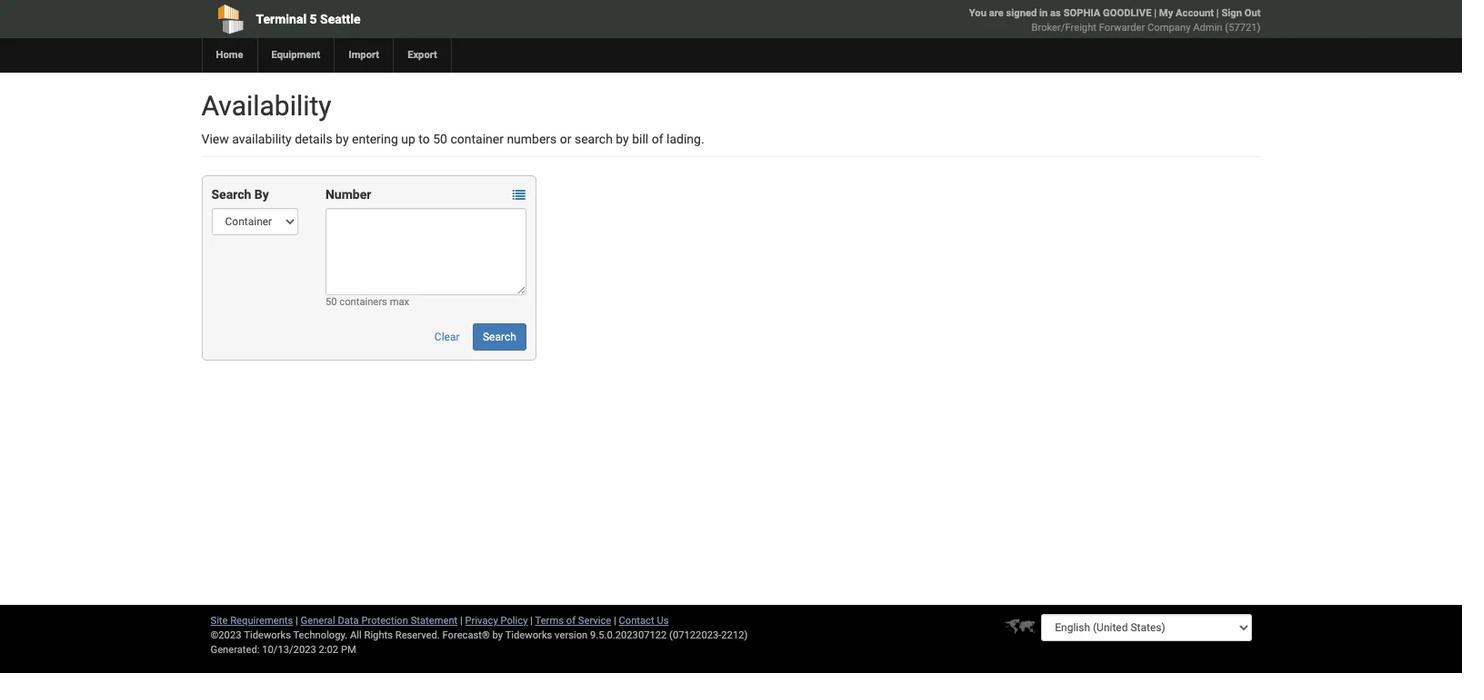 Task type: locate. For each thing, give the bounding box(es) containing it.
site
[[210, 616, 228, 627]]

search inside button
[[483, 331, 516, 344]]

site requirements link
[[210, 616, 293, 627]]

of
[[652, 132, 663, 146], [566, 616, 576, 627]]

my
[[1159, 7, 1173, 19]]

search right clear
[[483, 331, 516, 344]]

by down privacy policy link in the bottom left of the page
[[492, 630, 503, 642]]

| up forecast®
[[460, 616, 463, 627]]

1 vertical spatial search
[[483, 331, 516, 344]]

pm
[[341, 645, 356, 656]]

search left by
[[211, 187, 251, 202]]

sign
[[1221, 7, 1242, 19]]

terminal 5 seattle
[[256, 12, 361, 26]]

1 horizontal spatial of
[[652, 132, 663, 146]]

50 right to
[[433, 132, 447, 146]]

requirements
[[230, 616, 293, 627]]

generated:
[[210, 645, 260, 656]]

as
[[1050, 7, 1061, 19]]

50 containers max
[[325, 296, 409, 308]]

to
[[419, 132, 430, 146]]

search for search by
[[211, 187, 251, 202]]

sign out link
[[1221, 7, 1261, 19]]

by
[[254, 187, 269, 202]]

account
[[1176, 7, 1214, 19]]

1 vertical spatial of
[[566, 616, 576, 627]]

import link
[[334, 38, 393, 73]]

2:02
[[319, 645, 338, 656]]

0 vertical spatial search
[[211, 187, 251, 202]]

0 horizontal spatial 50
[[325, 296, 337, 308]]

0 horizontal spatial search
[[211, 187, 251, 202]]

reserved.
[[395, 630, 440, 642]]

export
[[407, 49, 437, 61]]

50 left containers
[[325, 296, 337, 308]]

lading.
[[666, 132, 704, 146]]

view
[[201, 132, 229, 146]]

clear
[[434, 331, 460, 344]]

signed
[[1006, 7, 1037, 19]]

1 horizontal spatial search
[[483, 331, 516, 344]]

50
[[433, 132, 447, 146], [325, 296, 337, 308]]

terms
[[535, 616, 564, 627]]

1 horizontal spatial by
[[492, 630, 503, 642]]

seattle
[[320, 12, 361, 26]]

max
[[390, 296, 409, 308]]

of right bill at the left top
[[652, 132, 663, 146]]

by left bill at the left top
[[616, 132, 629, 146]]

0 vertical spatial of
[[652, 132, 663, 146]]

|
[[1154, 7, 1157, 19], [1216, 7, 1219, 19], [296, 616, 298, 627], [460, 616, 463, 627], [530, 616, 533, 627], [614, 616, 616, 627]]

availability
[[232, 132, 292, 146]]

privacy
[[465, 616, 498, 627]]

contact
[[619, 616, 654, 627]]

search
[[211, 187, 251, 202], [483, 331, 516, 344]]

2 horizontal spatial by
[[616, 132, 629, 146]]

by right details
[[336, 132, 349, 146]]

1 horizontal spatial 50
[[433, 132, 447, 146]]

statement
[[411, 616, 458, 627]]

import
[[349, 49, 379, 61]]

0 horizontal spatial of
[[566, 616, 576, 627]]

by
[[336, 132, 349, 146], [616, 132, 629, 146], [492, 630, 503, 642]]

home link
[[201, 38, 257, 73]]

you are signed in as sophia goodlive | my account | sign out broker/freight forwarder company admin (57721)
[[969, 7, 1261, 34]]

0 vertical spatial 50
[[433, 132, 447, 146]]

terms of service link
[[535, 616, 611, 627]]

2212)
[[721, 630, 748, 642]]

equipment link
[[257, 38, 334, 73]]

forecast®
[[442, 630, 490, 642]]

of up "version"
[[566, 616, 576, 627]]

contact us link
[[619, 616, 669, 627]]



Task type: describe. For each thing, give the bounding box(es) containing it.
| left sign
[[1216, 7, 1219, 19]]

admin
[[1193, 22, 1222, 34]]

tideworks
[[505, 630, 552, 642]]

terminal 5 seattle link
[[201, 0, 627, 38]]

all
[[350, 630, 362, 642]]

general data protection statement link
[[301, 616, 458, 627]]

| up tideworks
[[530, 616, 533, 627]]

search for search
[[483, 331, 516, 344]]

up
[[401, 132, 415, 146]]

5
[[310, 12, 317, 26]]

numbers
[[507, 132, 557, 146]]

availability
[[201, 90, 331, 122]]

by inside site requirements | general data protection statement | privacy policy | terms of service | contact us ©2023 tideworks technology. all rights reserved. forecast® by tideworks version 9.5.0.202307122 (07122023-2212) generated: 10/13/2023 2:02 pm
[[492, 630, 503, 642]]

general
[[301, 616, 335, 627]]

(57721)
[[1225, 22, 1261, 34]]

technology.
[[293, 630, 348, 642]]

sophia
[[1063, 7, 1100, 19]]

of inside site requirements | general data protection statement | privacy policy | terms of service | contact us ©2023 tideworks technology. all rights reserved. forecast® by tideworks version 9.5.0.202307122 (07122023-2212) generated: 10/13/2023 2:02 pm
[[566, 616, 576, 627]]

company
[[1148, 22, 1191, 34]]

version
[[555, 630, 588, 642]]

forwarder
[[1099, 22, 1145, 34]]

container
[[450, 132, 504, 146]]

bill
[[632, 132, 649, 146]]

service
[[578, 616, 611, 627]]

search by
[[211, 187, 269, 202]]

data
[[338, 616, 359, 627]]

Number text field
[[325, 208, 526, 295]]

| left general
[[296, 616, 298, 627]]

home
[[216, 49, 243, 61]]

goodlive
[[1103, 7, 1151, 19]]

©2023 tideworks
[[210, 630, 291, 642]]

(07122023-
[[669, 630, 721, 642]]

rights
[[364, 630, 393, 642]]

containers
[[339, 296, 387, 308]]

site requirements | general data protection statement | privacy policy | terms of service | contact us ©2023 tideworks technology. all rights reserved. forecast® by tideworks version 9.5.0.202307122 (07122023-2212) generated: 10/13/2023 2:02 pm
[[210, 616, 748, 656]]

number
[[325, 187, 371, 202]]

entering
[[352, 132, 398, 146]]

clear button
[[424, 324, 470, 351]]

us
[[657, 616, 669, 627]]

privacy policy link
[[465, 616, 528, 627]]

0 horizontal spatial by
[[336, 132, 349, 146]]

or
[[560, 132, 571, 146]]

out
[[1244, 7, 1261, 19]]

search
[[575, 132, 613, 146]]

you
[[969, 7, 986, 19]]

show list image
[[513, 189, 525, 202]]

broker/freight
[[1032, 22, 1096, 34]]

9.5.0.202307122
[[590, 630, 667, 642]]

| left my in the top right of the page
[[1154, 7, 1157, 19]]

policy
[[501, 616, 528, 627]]

search button
[[473, 324, 526, 351]]

equipment
[[271, 49, 320, 61]]

details
[[295, 132, 332, 146]]

in
[[1039, 7, 1048, 19]]

| up 9.5.0.202307122
[[614, 616, 616, 627]]

protection
[[361, 616, 408, 627]]

view availability details by entering up to 50 container numbers or search by bill of lading.
[[201, 132, 704, 146]]

terminal
[[256, 12, 307, 26]]

are
[[989, 7, 1004, 19]]

10/13/2023
[[262, 645, 316, 656]]

export link
[[393, 38, 451, 73]]

1 vertical spatial 50
[[325, 296, 337, 308]]

my account link
[[1159, 7, 1214, 19]]



Task type: vqa. For each thing, say whether or not it's contained in the screenshot.
TRAINEE
no



